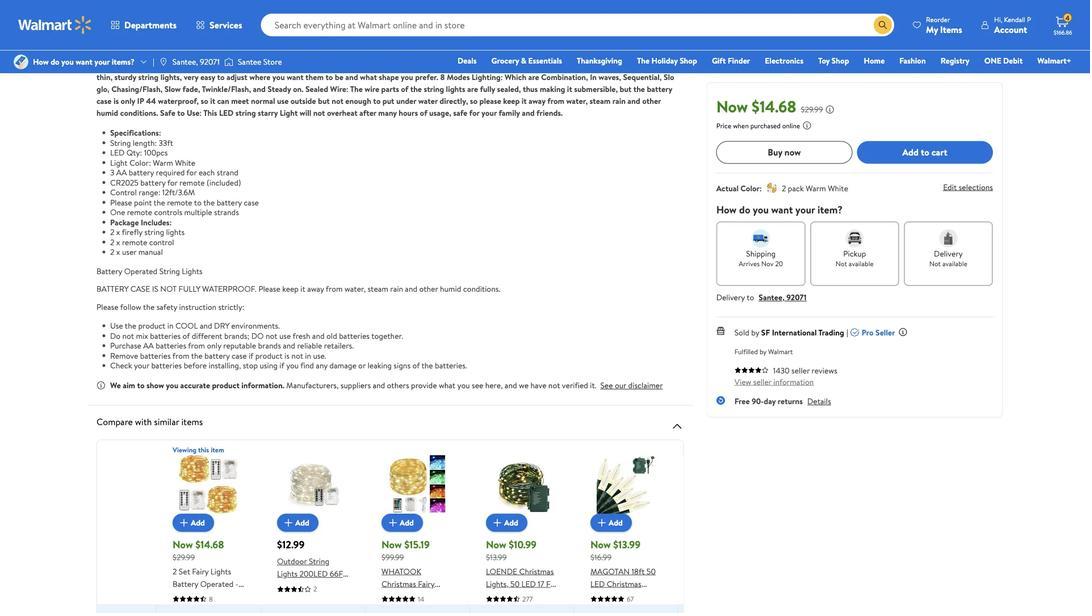 Task type: describe. For each thing, give the bounding box(es) containing it.
finder
[[728, 55, 750, 66]]

in up these
[[652, 47, 658, 58]]

christmas inside now $13.99 $16.99 magotan 18ft 50 led christmas lights battery string lights ti
[[607, 578, 642, 589]]

available for pickup
[[849, 259, 874, 268]]

lights right rope
[[313, 593, 334, 604]]

your up thin, in the top of the page
[[94, 56, 110, 67]]

now for now $10.99 $13.99 loende christmas lights, 50 led 17 ft battery operated fairy lights 
[[486, 538, 506, 552]]

1 horizontal spatial twinkle
[[436, 47, 461, 58]]

50 inside now $13.99 $16.99 magotan 18ft 50 led christmas lights battery string lights ti
[[647, 566, 656, 577]]

it down thus
[[522, 95, 527, 106]]

pro seller info image
[[899, 328, 908, 337]]

of right signs
[[413, 360, 420, 371]]

we
[[110, 380, 121, 391]]

lights up the directly,
[[446, 83, 465, 94]]

2 horizontal spatial can
[[371, 47, 384, 58]]

2 set fairy lights battery operated - led string lights 8 modes 33ft 100 led starry lights - copper wire firefly lights for wedding birthday party christmas decoration - warm white image
[[179, 455, 238, 514]]

1 vertical spatial on
[[536, 47, 545, 58]]

battery inside now $10.99 $13.99 loende christmas lights, 50 led 17 ft battery operated fairy lights
[[486, 591, 512, 602]]

44
[[146, 95, 156, 106]]

$99.99
[[382, 552, 404, 563]]

operated up case
[[124, 265, 157, 277]]

100pcs
[[144, 147, 168, 158]]

1 horizontal spatial will
[[484, 47, 496, 58]]

is
[[152, 283, 158, 294]]

operated inside now $10.99 $13.99 loende christmas lights, 50 led 17 ft battery operated fairy lights
[[514, 591, 547, 602]]

1 vertical spatial will
[[300, 107, 311, 118]]

lights inside specifications: string length: 33ft led qty: 100pcs light color: warm white 3 aa battery required for each strand cr2025 battery for remote (included) control range: 12ft/3.6m please point the remote to the battery case one remote controls multiple strands package includes: 2 x firefly string lights 2 x remote control 2 x user manual
[[166, 227, 185, 238]]

2 vertical spatial please
[[97, 301, 118, 312]]

directly,
[[440, 95, 468, 106]]

row containing now $14.68
[[97, 445, 992, 613]]

pack
[[788, 182, 804, 194]]

after
[[359, 107, 377, 118]]

fade,
[[183, 83, 200, 94]]

8 inside remote control: with a remote in hand, you can easily turn on/off the lights; adjust the brightness; switch from flash to twinkle to slow fade to steady on etc. control your lights in the distance of 12ft. to avoid forgetting to turn off the lights, you can set timer , the twinkle lights will be 6 hours on and 18 hours off per day. all is in your control! bright firefly lights: each fairy light is 33 feet,100 led twinkle lights glow a white lights , which are so bright and adding some romantic ambiance. these are thin, sturdy string lights, very easy to adjust where you want them to be and what shape you prefer. 8 modes lighting: which are combination, in waves, sequential, slo glo, chasing/flash, slow fade, twinkle/flash, and steady on. sealed wire: the wire parts of the string lights are fully sealed, thus making it submersible, but the battery case is only ip 44 waterproof, so it can meet normal use outside but not enough to put under water directly, so please keep it away from water, steam rain and other humid conditions. safe to use: this led string starry light will not overheat after many hours of usage, safe for your family and friends.
[[440, 71, 445, 82]]

0 horizontal spatial rain
[[390, 283, 403, 294]]

led inside now $10.99 $13.99 loende christmas lights, 50 led 17 ft battery operated fairy lights
[[522, 578, 536, 589]]

battery inside the use the product in cool and dry environments. do not mix batteries of different brands; do not use fresh and old batteries together. purchase aa batteries from only reputable brands and reliable retailers. remove batteries from the battery case if product is not in use. check your batteries before installing, stop using if you find any damage or leaking signs of the batteries.
[[205, 350, 230, 361]]

1 horizontal spatial on
[[617, 35, 625, 47]]

2 cell from the left
[[261, 605, 365, 613]]

light inside remote control: with a remote in hand, you can easily turn on/off the lights; adjust the brightness; switch from flash to twinkle to slow fade to steady on etc. control your lights in the distance of 12ft. to avoid forgetting to turn off the lights, you can set timer , the twinkle lights will be 6 hours on and 18 hours off per day. all is in your control! bright firefly lights: each fairy light is 33 feet,100 led twinkle lights glow a white lights , which are so bright and adding some romantic ambiance. these are thin, sturdy string lights, very easy to adjust where you want them to be and what shape you prefer. 8 modes lighting: which are combination, in waves, sequential, slo glo, chasing/flash, slow fade, twinkle/flash, and steady on. sealed wire: the wire parts of the string lights are fully sealed, thus making it submersible, but the battery case is only ip 44 waterproof, so it can meet normal use outside but not enough to put under water directly, so please keep it away from water, steam rain and other humid conditions. safe to use: this led string starry light will not overheat after many hours of usage, safe for your family and friends.
[[280, 107, 298, 118]]

is left 33
[[253, 59, 259, 70]]

conditions. inside remote control: with a remote in hand, you can easily turn on/off the lights; adjust the brightness; switch from flash to twinkle to slow fade to steady on etc. control your lights in the distance of 12ft. to avoid forgetting to turn off the lights, you can set timer , the twinkle lights will be 6 hours on and 18 hours off per day. all is in your control! bright firefly lights: each fairy light is 33 feet,100 led twinkle lights glow a white lights , which are so bright and adding some romantic ambiance. these are thin, sturdy string lights, very easy to adjust where you want them to be and what shape you prefer. 8 modes lighting: which are combination, in waves, sequential, slo glo, chasing/flash, slow fade, twinkle/flash, and steady on. sealed wire: the wire parts of the string lights are fully sealed, thus making it submersible, but the battery case is only ip 44 waterproof, so it can meet normal use outside but not enough to put under water directly, so please keep it away from water, steam rain and other humid conditions. safe to use: this led string starry light will not overheat after many hours of usage, safe for your family and friends.
[[120, 107, 158, 118]]

led inside $12.99 outdoor string lights 200led 66ft battery operated led rope lights with remote in
[[277, 593, 292, 604]]

keep inside remote control: with a remote in hand, you can easily turn on/off the lights; adjust the brightness; switch from flash to twinkle to slow fade to steady on etc. control your lights in the distance of 12ft. to avoid forgetting to turn off the lights, you can set timer , the twinkle lights will be 6 hours on and 18 hours off per day. all is in your control! bright firefly lights: each fairy light is 33 feet,100 led twinkle lights glow a white lights , which are so bright and adding some romantic ambiance. these are thin, sturdy string lights, very easy to adjust where you want them to be and what shape you prefer. 8 modes lighting: which are combination, in waves, sequential, slo glo, chasing/flash, slow fade, twinkle/flash, and steady on. sealed wire: the wire parts of the string lights are fully sealed, thus making it submersible, but the battery case is only ip 44 waterproof, so it can meet normal use outside but not enough to put under water directly, so please keep it away from water, steam rain and other humid conditions. safe to use: this led string starry light will not overheat after many hours of usage, safe for your family and friends.
[[503, 95, 520, 106]]

add for $13.99
[[609, 517, 623, 528]]

0 vertical spatial product
[[138, 320, 165, 331]]

to left put
[[373, 95, 381, 106]]

actual color :
[[716, 182, 762, 194]]

lights left 67
[[591, 603, 611, 613]]

you down walmart image
[[61, 56, 74, 67]]

from down cool
[[172, 350, 189, 361]]

now $10.99 $13.99 loende christmas lights, 50 led 17 ft battery operated fairy lights 
[[486, 538, 555, 613]]

not right have
[[549, 380, 560, 391]]

we
[[519, 380, 529, 391]]

the left safety
[[143, 301, 155, 312]]

environments.
[[231, 320, 280, 331]]

 image for how do you want your items?
[[14, 55, 28, 69]]

walmart+ link
[[1033, 55, 1077, 67]]

remove
[[110, 350, 138, 361]]

8 inside now $14.68 $29.99 2 set fairy lights battery operated - led string lights 8 modes 33ft 100
[[232, 591, 236, 602]]

fully
[[179, 283, 200, 294]]

lights:
[[174, 59, 197, 70]]

to inside specifications: string length: 33ft led qty: 100pcs light color: warm white 3 aa battery required for each strand cr2025 battery for remote (included) control range: 12ft/3.6m please point the remote to the battery case one remote controls multiple strands package includes: 2 x firefly string lights 2 x remote control 2 x user manual
[[194, 197, 202, 208]]

0 horizontal spatial hours
[[399, 107, 418, 118]]

battery up battery
[[97, 265, 122, 277]]

this
[[198, 445, 209, 455]]

rain inside remote control: with a remote in hand, you can easily turn on/off the lights; adjust the brightness; switch from flash to twinkle to slow fade to steady on etc. control your lights in the distance of 12ft. to avoid forgetting to turn off the lights, you can set timer , the twinkle lights will be 6 hours on and 18 hours off per day. all is in your control! bright firefly lights: each fairy light is 33 feet,100 led twinkle lights glow a white lights , which are so bright and adding some romantic ambiance. these are thin, sturdy string lights, very easy to adjust where you want them to be and what shape you prefer. 8 modes lighting: which are combination, in waves, sequential, slo glo, chasing/flash, slow fade, twinkle/flash, and steady on. sealed wire: the wire parts of the string lights are fully sealed, thus making it submersible, but the battery case is only ip 44 waterproof, so it can meet normal use outside but not enough to put under water directly, so please keep it away from water, steam rain and other humid conditions. safe to use: this led string starry light will not overheat after many hours of usage, safe for your family and friends.
[[613, 95, 626, 106]]

1 vertical spatial santee,
[[759, 292, 785, 303]]

seller for 1430
[[792, 365, 810, 376]]

are right which
[[459, 59, 470, 70]]

the up set
[[387, 35, 398, 47]]

international
[[772, 327, 817, 338]]

you left see
[[457, 380, 470, 391]]

lights up 'fully'
[[182, 265, 203, 277]]

twinkle/flash,
[[202, 83, 251, 94]]

compare
[[97, 415, 133, 428]]

light inside specifications: string length: 33ft led qty: 100pcs light color: warm white 3 aa battery required for each strand cr2025 battery for remote (included) control range: 12ft/3.6m please point the remote to the battery case one remote controls multiple strands package includes: 2 x firefly string lights 2 x remote control 2 x user manual
[[110, 157, 128, 168]]

you up the avoid
[[237, 35, 249, 47]]

the down on/off
[[320, 47, 332, 58]]

some
[[545, 59, 563, 70]]

the down 'brightness;'
[[422, 47, 434, 58]]

it up this
[[210, 95, 215, 106]]

sf
[[761, 327, 770, 338]]

different
[[192, 330, 222, 341]]

add to cart image for now $14.68
[[177, 516, 191, 530]]

0 horizontal spatial steam
[[368, 283, 388, 294]]

0 horizontal spatial away
[[307, 283, 324, 294]]

0 vertical spatial but
[[620, 83, 632, 94]]

50 inside now $10.99 $13.99 loende christmas lights, 50 led 17 ft battery operated fairy lights
[[511, 578, 520, 589]]

the up under
[[410, 83, 422, 94]]

not for delivery
[[930, 259, 941, 268]]

you down white
[[401, 71, 413, 82]]

in up the 12ft.
[[207, 35, 214, 47]]

0 horizontal spatial keep
[[282, 283, 299, 294]]

to left santee, 92071 button
[[747, 292, 754, 303]]

1 horizontal spatial hours
[[515, 47, 534, 58]]

store
[[263, 56, 282, 67]]

batteries.
[[435, 360, 467, 371]]

0 horizontal spatial if
[[249, 350, 253, 361]]

to right fade
[[583, 35, 590, 47]]

1 horizontal spatial product
[[212, 380, 240, 391]]

one debit
[[985, 55, 1023, 66]]

santee, 92071 button
[[759, 292, 807, 303]]

how for how do you want your items?
[[33, 56, 49, 67]]

feet,100
[[271, 59, 299, 70]]

compare with similar items image
[[670, 419, 684, 433]]

1 horizontal spatial can
[[251, 35, 263, 47]]

the down control:
[[143, 47, 155, 58]]

0 vertical spatial 92071
[[200, 56, 220, 67]]

outdoor
[[277, 556, 307, 567]]

starry
[[258, 107, 278, 118]]

santee, 92071
[[173, 56, 220, 67]]

of left the 12ft.
[[188, 47, 195, 58]]

magotan 18ft 50 led christmas lights battery string lights timer memory function usb & battery powered waterproof string lights fo image
[[597, 455, 656, 514]]

the right use
[[125, 320, 136, 331]]

modes inside remote control: with a remote in hand, you can easily turn on/off the lights; adjust the brightness; switch from flash to twinkle to slow fade to steady on etc. control your lights in the distance of 12ft. to avoid forgetting to turn off the lights, you can set timer , the twinkle lights will be 6 hours on and 18 hours off per day. all is in your control! bright firefly lights: each fairy light is 33 feet,100 led twinkle lights glow a white lights , which are so bright and adding some romantic ambiance. these are thin, sturdy string lights, very easy to adjust where you want them to be and what shape you prefer. 8 modes lighting: which are combination, in waves, sequential, slo glo, chasing/flash, slow fade, twinkle/flash, and steady on. sealed wire: the wire parts of the string lights are fully sealed, thus making it submersible, but the battery case is only ip 44 waterproof, so it can meet normal use outside but not enough to put under water directly, so please keep it away from water, steam rain and other humid conditions. safe to use: this led string starry light will not overheat after many hours of usage, safe for your family and friends.
[[447, 71, 470, 82]]

 image for santee store
[[224, 56, 233, 68]]

2 shop from the left
[[832, 55, 849, 66]]

now $13.99 group
[[591, 455, 662, 613]]

1 vertical spatial a
[[384, 59, 388, 70]]

now $10.99 group
[[486, 455, 558, 613]]

cool
[[175, 320, 198, 331]]

whatook christmas fairy lights, string lights battery operated & usb plug-in 39ft 120 led 16 color changing with remote timer, waterproof 3aa battery and usb powered led twinkle lights image
[[388, 455, 447, 514]]

led up "them"
[[301, 59, 316, 70]]

pickup
[[843, 248, 866, 259]]

white inside specifications: string length: 33ft led qty: 100pcs light color: warm white 3 aa battery required for each strand cr2025 battery for remote (included) control range: 12ft/3.6m please point the remote to the battery case one remote controls multiple strands package includes: 2 x firefly string lights 2 x remote control 2 x user manual
[[175, 157, 195, 168]]

check
[[110, 360, 132, 371]]

grocery
[[492, 55, 519, 66]]

not down fresh
[[292, 350, 303, 361]]

are down the adding
[[528, 71, 539, 82]]

other inside remote control: with a remote in hand, you can easily turn on/off the lights; adjust the brightness; switch from flash to twinkle to slow fade to steady on etc. control your lights in the distance of 12ft. to avoid forgetting to turn off the lights, you can set timer , the twinkle lights will be 6 hours on and 18 hours off per day. all is in your control! bright firefly lights: each fairy light is 33 feet,100 led twinkle lights glow a white lights , which are so bright and adding some romantic ambiance. these are thin, sturdy string lights, very easy to adjust where you want them to be and what shape you prefer. 8 modes lighting: which are combination, in waves, sequential, slo glo, chasing/flash, slow fade, twinkle/flash, and steady on. sealed wire: the wire parts of the string lights are fully sealed, thus making it submersible, but the battery case is only ip 44 waterproof, so it can meet normal use outside but not enough to put under water directly, so please keep it away from water, steam rain and other humid conditions. safe to use: this led string starry light will not overheat after many hours of usage, safe for your family and friends.
[[642, 95, 661, 106]]

verified
[[562, 380, 588, 391]]

strictly:
[[218, 301, 244, 312]]

0 horizontal spatial with
[[135, 415, 152, 428]]

delivery for not
[[934, 248, 963, 259]]

now for now $13.99 $16.99 magotan 18ft 50 led christmas lights battery string lights ti
[[591, 538, 611, 552]]

lights down outdoor
[[277, 568, 298, 579]]

remote down package at the top
[[122, 237, 147, 248]]

services button
[[186, 11, 252, 39]]

the down the different
[[191, 350, 203, 361]]

led right this
[[219, 107, 234, 118]]

3 cell from the left
[[365, 605, 470, 613]]

battery
[[97, 283, 129, 294]]

battery inside now $15.19 $99.99 whatook christmas fairy lights, string lights battery operate
[[382, 603, 407, 613]]

control inside remote control: with a remote in hand, you can easily turn on/off the lights; adjust the brightness; switch from flash to twinkle to slow fade to steady on etc. control your lights in the distance of 12ft. to avoid forgetting to turn off the lights, you can set timer , the twinkle lights will be 6 hours on and 18 hours off per day. all is in your control! bright firefly lights: each fairy light is 33 feet,100 led twinkle lights glow a white lights , which are so bright and adding some romantic ambiance. these are thin, sturdy string lights, very easy to adjust where you want them to be and what shape you prefer. 8 modes lighting: which are combination, in waves, sequential, slo glo, chasing/flash, slow fade, twinkle/flash, and steady on. sealed wire: the wire parts of the string lights are fully sealed, thus making it submersible, but the battery case is only ip 44 waterproof, so it can meet normal use outside but not enough to put under water directly, so please keep it away from water, steam rain and other humid conditions. safe to use: this led string starry light will not overheat after many hours of usage, safe for your family and friends.
[[642, 35, 669, 47]]

1 horizontal spatial for
[[187, 167, 197, 178]]

of up under
[[401, 83, 409, 94]]

fairy for $14.68
[[192, 566, 209, 577]]

so left bright
[[471, 59, 479, 70]]

see
[[600, 380, 613, 391]]

from up before
[[188, 340, 205, 351]]

0 vertical spatial santee,
[[173, 56, 198, 67]]

firefly
[[150, 59, 172, 70]]

control!
[[97, 59, 124, 70]]

fairy for $15.19
[[418, 578, 435, 589]]

battery down qty:
[[129, 167, 154, 178]]

view seller information link
[[735, 376, 814, 387]]

33ft
[[159, 137, 173, 148]]

to down waterproof,
[[177, 107, 185, 118]]

provide
[[411, 380, 437, 391]]

want for how do you want your items?
[[76, 56, 93, 67]]

nov
[[762, 259, 774, 268]]

modes inside now $14.68 $29.99 2 set fairy lights battery operated - led string lights 8 modes 33ft 100
[[173, 603, 196, 613]]

whatook
[[382, 566, 421, 577]]

accurate
[[180, 380, 210, 391]]

do for how do you want your items?
[[51, 56, 59, 67]]

steady
[[592, 35, 615, 47]]

your down please
[[482, 107, 497, 118]]

water, inside remote control: with a remote in hand, you can easily turn on/off the lights; adjust the brightness; switch from flash to twinkle to slow fade to steady on etc. control your lights in the distance of 12ft. to avoid forgetting to turn off the lights, you can set timer , the twinkle lights will be 6 hours on and 18 hours off per day. all is in your control! bright firefly lights: each fairy light is 33 feet,100 led twinkle lights glow a white lights , which are so bright and adding some romantic ambiance. these are thin, sturdy string lights, very easy to adjust where you want them to be and what shape you prefer. 8 modes lighting: which are combination, in waves, sequential, slo glo, chasing/flash, slow fade, twinkle/flash, and steady on. sealed wire: the wire parts of the string lights are fully sealed, thus making it submersible, but the battery case is only ip 44 waterproof, so it can meet normal use outside but not enough to put under water directly, so please keep it away from water, steam rain and other humid conditions. safe to use: this led string starry light will not overheat after many hours of usage, safe for your family and friends.
[[566, 95, 588, 106]]

disclaimer
[[628, 380, 663, 391]]

safe
[[160, 107, 175, 118]]

damage
[[330, 360, 357, 371]]

string up water
[[424, 83, 444, 94]]

3
[[110, 167, 114, 178]]

string inside specifications: string length: 33ft led qty: 100pcs light color: warm white 3 aa battery required for each strand cr2025 battery for remote (included) control range: 12ft/3.6m please point the remote to the battery case one remote controls multiple strands package includes: 2 x firefly string lights 2 x remote control 2 x user manual
[[144, 227, 164, 238]]

in left use.
[[305, 350, 311, 361]]

1 horizontal spatial |
[[847, 327, 848, 338]]

lights up bright
[[463, 47, 482, 58]]

0 vertical spatial ,
[[418, 47, 420, 58]]

selections
[[959, 181, 993, 193]]

christmas for $15.19
[[382, 578, 416, 589]]

adding
[[519, 59, 543, 70]]

string inside now $15.19 $99.99 whatook christmas fairy lights, string lights battery operate
[[406, 591, 427, 602]]

the down (included)
[[203, 197, 215, 208]]

on.
[[293, 83, 304, 94]]

together.
[[371, 330, 403, 341]]

1 horizontal spatial 92071
[[787, 292, 807, 303]]

lights down magotan
[[591, 591, 611, 602]]

qty:
[[126, 147, 142, 158]]

by for sold
[[752, 327, 760, 338]]

find
[[301, 360, 314, 371]]

please
[[480, 95, 501, 106]]

away inside remote control: with a remote in hand, you can easily turn on/off the lights; adjust the brightness; switch from flash to twinkle to slow fade to steady on etc. control your lights in the distance of 12ft. to avoid forgetting to turn off the lights, you can set timer , the twinkle lights will be 6 hours on and 18 hours off per day. all is in your control! bright firefly lights: each fairy light is 33 feet,100 led twinkle lights glow a white lights , which are so bright and adding some romantic ambiance. these are thin, sturdy string lights, very easy to adjust where you want them to be and what shape you prefer. 8 modes lighting: which are combination, in waves, sequential, slo glo, chasing/flash, slow fade, twinkle/flash, and steady on. sealed wire: the wire parts of the string lights are fully sealed, thus making it submersible, but the battery case is only ip 44 waterproof, so it can meet normal use outside but not enough to put under water directly, so please keep it away from water, steam rain and other humid conditions. safe to use: this led string starry light will not overheat after many hours of usage, safe for your family and friends.
[[529, 95, 546, 106]]

the right point
[[154, 197, 165, 208]]

of left the different
[[183, 330, 190, 341]]

the up provide
[[422, 360, 433, 371]]

to down the fairy
[[217, 71, 225, 82]]

2 inside now $14.68 $29.99 2 set fairy lights battery operated - led string lights 8 modes 33ft 100
[[173, 566, 177, 577]]

0 vertical spatial |
[[153, 56, 154, 67]]

batteries right the mix
[[150, 330, 181, 341]]

2 horizontal spatial hours
[[570, 47, 590, 58]]

add button for outdoor
[[277, 514, 319, 532]]

1 vertical spatial please
[[259, 283, 280, 294]]

chasing/flash,
[[111, 83, 163, 94]]

lights right set
[[211, 566, 231, 577]]

the inside the holiday shop link
[[637, 55, 650, 66]]

2 row from the top
[[97, 604, 992, 613]]

not right the do
[[122, 330, 134, 341]]

$14.68 for now $14.68
[[752, 95, 797, 117]]

string down meet
[[236, 107, 256, 118]]

for inside remote control: with a remote in hand, you can easily turn on/off the lights; adjust the brightness; switch from flash to twinkle to slow fade to steady on etc. control your lights in the distance of 12ft. to avoid forgetting to turn off the lights, you can set timer , the twinkle lights will be 6 hours on and 18 hours off per day. all is in your control! bright firefly lights: each fairy light is 33 feet,100 led twinkle lights glow a white lights , which are so bright and adding some romantic ambiance. these are thin, sturdy string lights, very easy to adjust where you want them to be and what shape you prefer. 8 modes lighting: which are combination, in waves, sequential, slo glo, chasing/flash, slow fade, twinkle/flash, and steady on. sealed wire: the wire parts of the string lights are fully sealed, thus making it submersible, but the battery case is only ip 44 waterproof, so it can meet normal use outside but not enough to put under water directly, so please keep it away from water, steam rain and other humid conditions. safe to use: this led string starry light will not overheat after many hours of usage, safe for your family and friends.
[[469, 107, 480, 118]]

add to cart image for $12.99
[[282, 516, 295, 530]]

walmart image
[[18, 16, 92, 34]]

battery inside now $14.68 $29.99 2 set fairy lights battery operated - led string lights 8 modes 33ft 100
[[173, 578, 198, 589]]

case inside remote control: with a remote in hand, you can easily turn on/off the lights; adjust the brightness; switch from flash to twinkle to slow fade to steady on etc. control your lights in the distance of 12ft. to avoid forgetting to turn off the lights, you can set timer , the twinkle lights will be 6 hours on and 18 hours off per day. all is in your control! bright firefly lights: each fairy light is 33 feet,100 led twinkle lights glow a white lights , which are so bright and adding some romantic ambiance. these are thin, sturdy string lights, very easy to adjust where you want them to be and what shape you prefer. 8 modes lighting: which are combination, in waves, sequential, slo glo, chasing/flash, slow fade, twinkle/flash, and steady on. sealed wire: the wire parts of the string lights are fully sealed, thus making it submersible, but the battery case is only ip 44 waterproof, so it can meet normal use outside but not enough to put under water directly, so please keep it away from water, steam rain and other humid conditions. safe to use: this led string starry light will not overheat after many hours of usage, safe for your family and friends.
[[97, 95, 112, 106]]

your down pack
[[796, 203, 815, 217]]

information.
[[242, 380, 284, 391]]

1 vertical spatial product
[[255, 350, 283, 361]]

where
[[249, 71, 271, 82]]

1 horizontal spatial humid
[[440, 283, 461, 294]]

it up fresh
[[301, 283, 305, 294]]

so up this
[[201, 95, 208, 106]]

lights up 100
[[209, 591, 230, 602]]

now for now $14.68
[[716, 95, 748, 117]]

1 horizontal spatial $29.99
[[801, 104, 823, 115]]

operated inside $12.99 outdoor string lights 200led 66ft battery operated led rope lights with remote in
[[305, 581, 338, 592]]

view seller information
[[735, 376, 814, 387]]

intent image for shipping image
[[752, 229, 770, 247]]

from left "flash"
[[465, 35, 482, 47]]

product details
[[97, 11, 156, 23]]

them
[[306, 71, 324, 82]]

search icon image
[[879, 20, 888, 30]]

to right "them"
[[326, 71, 333, 82]]

information
[[774, 376, 814, 387]]

battery down (included)
[[217, 197, 242, 208]]

remote up the multiple
[[179, 177, 205, 188]]

90-
[[752, 396, 764, 407]]

string inside $12.99 outdoor string lights 200led 66ft battery operated led rope lights with remote in
[[309, 556, 330, 567]]

2 vertical spatial twinkle
[[318, 59, 343, 70]]

so left please
[[470, 95, 478, 106]]

14
[[418, 594, 424, 604]]

you down : at the right top
[[753, 203, 769, 217]]

1 vertical spatial lights,
[[161, 71, 182, 82]]

0 vertical spatial turn
[[286, 35, 301, 47]]

battery inside remote control: with a remote in hand, you can easily turn on/off the lights; adjust the brightness; switch from flash to twinkle to slow fade to steady on etc. control your lights in the distance of 12ft. to avoid forgetting to turn off the lights, you can set timer , the twinkle lights will be 6 hours on and 18 hours off per day. all is in your control! bright firefly lights: each fairy light is 33 feet,100 led twinkle lights glow a white lights , which are so bright and adding some romantic ambiance. these are thin, sturdy string lights, very easy to adjust where you want them to be and what shape you prefer. 8 modes lighting: which are combination, in waves, sequential, slo glo, chasing/flash, slow fade, twinkle/flash, and steady on. sealed wire: the wire parts of the string lights are fully sealed, thus making it submersible, but the battery case is only ip 44 waterproof, so it can meet normal use outside but not enough to put under water directly, so please keep it away from water, steam rain and other humid conditions. safe to use: this led string starry light will not overheat after many hours of usage, safe for your family and friends.
[[647, 83, 672, 94]]

your up control! at the top
[[97, 47, 112, 58]]

in left cool
[[167, 320, 174, 331]]

batteries down the mix
[[140, 350, 171, 361]]

from down making at the top of the page
[[548, 95, 565, 106]]

by for fulfilled
[[760, 347, 767, 356]]

free
[[735, 396, 750, 407]]

2 vertical spatial can
[[217, 95, 229, 106]]

1 horizontal spatial ,
[[432, 59, 435, 70]]

your up the slo
[[660, 47, 675, 58]]

one
[[985, 55, 1002, 66]]

fully
[[480, 83, 495, 94]]

1 vertical spatial turn
[[291, 47, 306, 58]]

battery inside now $13.99 $16.99 magotan 18ft 50 led christmas lights battery string lights ti
[[613, 591, 639, 602]]

1 shop from the left
[[680, 55, 697, 66]]

includes:
[[141, 217, 172, 228]]

2 x from the top
[[116, 237, 120, 248]]

it down combination,
[[567, 83, 572, 94]]

what inside remote control: with a remote in hand, you can easily turn on/off the lights; adjust the brightness; switch from flash to twinkle to slow fade to steady on etc. control your lights in the distance of 12ft. to avoid forgetting to turn off the lights, you can set timer , the twinkle lights will be 6 hours on and 18 hours off per day. all is in your control! bright firefly lights: each fairy light is 33 feet,100 led twinkle lights glow a white lights , which are so bright and adding some romantic ambiance. these are thin, sturdy string lights, very easy to adjust where you want them to be and what shape you prefer. 8 modes lighting: which are combination, in waves, sequential, slo glo, chasing/flash, slow fade, twinkle/flash, and steady on. sealed wire: the wire parts of the string lights are fully sealed, thus making it submersible, but the battery case is only ip 44 waterproof, so it can meet normal use outside but not enough to put under water directly, so please keep it away from water, steam rain and other humid conditions. safe to use: this led string starry light will not overheat after many hours of usage, safe for your family and friends.
[[360, 71, 377, 82]]

actual
[[716, 182, 739, 194]]

led inside specifications: string length: 33ft led qty: 100pcs light color: warm white 3 aa battery required for each strand cr2025 battery for remote (included) control range: 12ft/3.6m please point the remote to the battery case one remote controls multiple strands package includes: 2 x firefly string lights 2 x remote control 2 x user manual
[[110, 147, 125, 158]]

edit selections button
[[943, 181, 993, 193]]

0 vertical spatial a
[[175, 35, 178, 47]]

lights inside now $15.19 $99.99 whatook christmas fairy lights, string lights battery operate
[[429, 591, 449, 602]]

humid inside remote control: with a remote in hand, you can easily turn on/off the lights; adjust the brightness; switch from flash to twinkle to slow fade to steady on etc. control your lights in the distance of 12ft. to avoid forgetting to turn off the lights, you can set timer , the twinkle lights will be 6 hours on and 18 hours off per day. all is in your control! bright firefly lights: each fairy light is 33 feet,100 led twinkle lights glow a white lights , which are so bright and adding some romantic ambiance. these are thin, sturdy string lights, very easy to adjust where you want them to be and what shape you prefer. 8 modes lighting: which are combination, in waves, sequential, slo glo, chasing/flash, slow fade, twinkle/flash, and steady on. sealed wire: the wire parts of the string lights are fully sealed, thus making it submersible, but the battery case is only ip 44 waterproof, so it can meet normal use outside but not enough to put under water directly, so please keep it away from water, steam rain and other humid conditions. safe to use: this led string starry light will not overheat after many hours of usage, safe for your family and friends.
[[97, 107, 118, 118]]

1 horizontal spatial conditions.
[[463, 283, 500, 294]]

add to cart image for now $15.19
[[386, 516, 400, 530]]

lights up control! at the top
[[114, 47, 133, 58]]

0 vertical spatial twinkle
[[512, 35, 537, 47]]

batteries right old
[[339, 330, 370, 341]]

reliable
[[297, 340, 322, 351]]

battery up point
[[140, 177, 166, 188]]

add to cart image for now
[[491, 516, 504, 530]]

now $15.19 $99.99 whatook christmas fairy lights, string lights battery operate
[[382, 538, 453, 613]]

add to cart
[[903, 146, 948, 158]]

$13.99 inside now $13.99 $16.99 magotan 18ft 50 led christmas lights battery string lights ti
[[613, 538, 641, 552]]

0 horizontal spatial water,
[[345, 283, 366, 294]]

you up glow
[[357, 47, 369, 58]]

use.
[[313, 350, 326, 361]]

is down chasing/flash,
[[114, 95, 119, 106]]

controls
[[154, 207, 182, 218]]

are left fully
[[467, 83, 478, 94]]

specifications:
[[110, 127, 161, 138]]

-
[[235, 578, 239, 589]]

you inside the use the product in cool and dry environments. do not mix batteries of different brands; do not use fresh and old batteries together. purchase aa batteries from only reputable brands and reliable retailers. remove batteries from the battery case if product is not in use. check your batteries before installing, stop using if you find any damage or leaking signs of the batteries.
[[286, 360, 299, 371]]

0 horizontal spatial for
[[167, 177, 178, 188]]



Task type: vqa. For each thing, say whether or not it's contained in the screenshot.


Task type: locate. For each thing, give the bounding box(es) containing it.
light up cr2025
[[110, 157, 128, 168]]

1 available from the left
[[849, 259, 874, 268]]

please down battery
[[97, 301, 118, 312]]

0 horizontal spatial other
[[419, 283, 438, 294]]

christmas inside now $15.19 $99.99 whatook christmas fairy lights, string lights battery operate
[[382, 578, 416, 589]]

add inside now $15.19 group
[[400, 517, 414, 528]]

add to cart image inside $12.99 group
[[282, 516, 295, 530]]

is right all
[[644, 47, 650, 58]]

0 horizontal spatial but
[[318, 95, 330, 106]]

case
[[130, 283, 150, 294]]

0 horizontal spatial conditions.
[[120, 107, 158, 118]]

0 horizontal spatial do
[[51, 56, 59, 67]]

the down sequential,
[[634, 83, 645, 94]]

string right 67
[[641, 591, 661, 602]]

0 vertical spatial adjust
[[364, 35, 385, 47]]

but
[[620, 83, 632, 94], [318, 95, 330, 106]]

lights, down lights;
[[334, 47, 355, 58]]

warm down 33ft
[[153, 157, 173, 168]]

in up bright
[[135, 47, 141, 58]]

to up feet,100 on the left of the page
[[282, 47, 289, 58]]

p
[[1027, 14, 1031, 24]]

Walmart Site-Wide search field
[[261, 14, 894, 36]]

add button for $10.99
[[486, 514, 528, 532]]

0 vertical spatial other
[[642, 95, 661, 106]]

0 vertical spatial delivery
[[934, 248, 963, 259]]

christmas up 67
[[607, 578, 642, 589]]

add button up $15.19
[[382, 514, 423, 532]]

1 vertical spatial adjust
[[227, 71, 247, 82]]

lights left glow
[[345, 59, 364, 70]]

now for now $14.68 $29.99 2 set fairy lights battery operated - led string lights 8 modes 33ft 100 
[[173, 538, 193, 552]]

remote inside $12.99 outdoor string lights 200led 66ft battery operated led rope lights with remote in
[[294, 606, 321, 613]]

33
[[261, 59, 269, 70]]

now up magotan
[[591, 538, 611, 552]]

when
[[733, 121, 749, 130]]

reviews
[[812, 365, 838, 376]]

items
[[940, 23, 963, 35]]

$13.99 inside now $10.99 $13.99 loende christmas lights, 50 led 17 ft battery operated fairy lights
[[486, 552, 507, 563]]

set
[[385, 47, 396, 58]]

what
[[360, 71, 377, 82], [439, 380, 456, 391]]

1 horizontal spatial be
[[498, 47, 506, 58]]

we aim to show you accurate product information. manufacturers, suppliers and others provide what you see here, and we have not verified it. see our disclaimer
[[110, 380, 663, 391]]

loende
[[486, 566, 517, 577]]

lights up prefer.
[[411, 59, 430, 70]]

please follow the safety instruction strictly:
[[97, 301, 244, 312]]

humid
[[97, 107, 118, 118], [440, 283, 461, 294]]

you right show
[[166, 380, 178, 391]]

0 horizontal spatial how
[[33, 56, 49, 67]]

delivery down intent image for delivery
[[934, 248, 963, 259]]

add to cart image
[[282, 516, 295, 530], [491, 516, 504, 530]]

intent image for pickup image
[[846, 229, 864, 247]]

1 vertical spatial warm
[[806, 182, 826, 194]]

please up environments.
[[259, 283, 280, 294]]

$12.99 outdoor string lights 200led 66ft battery operated led rope lights with remote in
[[277, 538, 346, 613]]

1 add to cart image from the left
[[282, 516, 295, 530]]

case down brands;
[[232, 350, 247, 361]]

6 cell from the left
[[679, 605, 783, 613]]

romantic
[[565, 59, 596, 70]]

sequential,
[[623, 71, 662, 82]]

remote up includes:
[[167, 197, 192, 208]]

1 add to cart image from the left
[[177, 516, 191, 530]]

add to cart image for now $13.99
[[595, 516, 609, 530]]

your right check in the left bottom of the page
[[134, 360, 149, 371]]

with inside $12.99 outdoor string lights 200led 66ft battery operated led rope lights with remote in
[[277, 606, 292, 613]]

the inside remote control: with a remote in hand, you can easily turn on/off the lights; adjust the brightness; switch from flash to twinkle to slow fade to steady on etc. control your lights in the distance of 12ft. to avoid forgetting to turn off the lights, you can set timer , the twinkle lights will be 6 hours on and 18 hours off per day. all is in your control! bright firefly lights: each fairy light is 33 feet,100 led twinkle lights glow a white lights , which are so bright and adding some romantic ambiance. these are thin, sturdy string lights, very easy to adjust where you want them to be and what shape you prefer. 8 modes lighting: which are combination, in waves, sequential, slo glo, chasing/flash, slow fade, twinkle/flash, and steady on. sealed wire: the wire parts of the string lights are fully sealed, thus making it submersible, but the battery case is only ip 44 waterproof, so it can meet normal use outside but not enough to put under water directly, so please keep it away from water, steam rain and other humid conditions. safe to use: this led string starry light will not overheat after many hours of usage, safe for your family and friends.
[[350, 83, 363, 94]]

slo
[[664, 71, 674, 82]]

how do you want your items?
[[33, 56, 135, 67]]

intent image for delivery image
[[940, 229, 958, 247]]

1 vertical spatial |
[[847, 327, 848, 338]]

0 horizontal spatial 92071
[[200, 56, 220, 67]]

1 vertical spatial what
[[439, 380, 456, 391]]

case right strands
[[244, 197, 259, 208]]

toy shop
[[818, 55, 849, 66]]

batteries up show
[[151, 360, 182, 371]]

fashion
[[900, 55, 926, 66]]

to up 6
[[503, 35, 510, 47]]

lights
[[182, 265, 203, 277], [211, 566, 231, 577], [277, 568, 298, 579], [209, 591, 230, 602], [429, 591, 449, 602], [591, 591, 611, 602], [313, 593, 334, 604], [505, 603, 525, 613], [591, 603, 611, 613]]

0 vertical spatial fairy
[[192, 566, 209, 577]]

0 horizontal spatial product
[[138, 320, 165, 331]]

parts
[[381, 83, 399, 94]]

follow
[[120, 301, 141, 312]]

0 horizontal spatial not
[[836, 259, 847, 268]]

to left the slow
[[539, 35, 547, 47]]

$29.99
[[801, 104, 823, 115], [173, 552, 195, 563]]

0 horizontal spatial 50
[[511, 578, 520, 589]]

shop right "holiday"
[[680, 55, 697, 66]]

add for outdoor
[[295, 517, 310, 528]]

want for how do you want your item?
[[771, 203, 793, 217]]

row header
[[97, 454, 156, 604], [97, 605, 156, 613]]

0 vertical spatial white
[[175, 157, 195, 168]]

cell
[[156, 605, 261, 613], [261, 605, 365, 613], [365, 605, 470, 613], [470, 605, 574, 613], [574, 605, 679, 613], [679, 605, 783, 613]]

add button inside now $14.68 "group"
[[173, 514, 214, 532]]

warm inside specifications: string length: 33ft led qty: 100pcs light color: warm white 3 aa battery required for each strand cr2025 battery for remote (included) control range: 12ft/3.6m please point the remote to the battery case one remote controls multiple strands package includes: 2 x firefly string lights 2 x remote control 2 x user manual
[[153, 157, 173, 168]]

1 horizontal spatial  image
[[159, 57, 168, 66]]

sturdy
[[114, 71, 136, 82]]

1 row header from the top
[[97, 454, 156, 604]]

are up the slo
[[656, 59, 667, 70]]

but down the waves,
[[620, 83, 632, 94]]

50 down loende
[[511, 578, 520, 589]]

1 vertical spatial can
[[371, 47, 384, 58]]

now
[[785, 146, 801, 158]]

3 add to cart image from the left
[[595, 516, 609, 530]]

each
[[199, 59, 216, 70]]

4 cell from the left
[[470, 605, 574, 613]]

remote inside remote control: with a remote in hand, you can easily turn on/off the lights; adjust the brightness; switch from flash to twinkle to slow fade to steady on etc. control your lights in the distance of 12ft. to avoid forgetting to turn off the lights, you can set timer , the twinkle lights will be 6 hours on and 18 hours off per day. all is in your control! bright firefly lights: each fairy light is 33 feet,100 led twinkle lights glow a white lights , which are so bright and adding some romantic ambiance. these are thin, sturdy string lights, very easy to adjust where you want them to be and what shape you prefer. 8 modes lighting: which are combination, in waves, sequential, slo glo, chasing/flash, slow fade, twinkle/flash, and steady on. sealed wire: the wire parts of the string lights are fully sealed, thus making it submersible, but the battery case is only ip 44 waterproof, so it can meet normal use outside but not enough to put under water directly, so please keep it away from water, steam rain and other humid conditions. safe to use: this led string starry light will not overheat after many hours of usage, safe for your family and friends.
[[180, 35, 205, 47]]

add inside $12.99 group
[[295, 517, 310, 528]]

0 vertical spatial be
[[498, 47, 506, 58]]

2 pack warm white
[[782, 182, 848, 194]]

christmas inside now $10.99 $13.99 loende christmas lights, 50 led 17 ft battery operated fairy lights
[[519, 566, 554, 577]]

0 horizontal spatial fairy
[[192, 566, 209, 577]]

1 horizontal spatial available
[[943, 259, 968, 268]]

on
[[617, 35, 625, 47], [536, 47, 545, 58]]

add button for $13.99
[[591, 514, 632, 532]]

christmas for $10.99
[[519, 566, 554, 577]]

free 90-day returns details
[[735, 396, 831, 407]]

2 horizontal spatial 8
[[440, 71, 445, 82]]

shape
[[379, 71, 399, 82]]

add to cart image
[[177, 516, 191, 530], [386, 516, 400, 530], [595, 516, 609, 530]]

fairy inside now $14.68 $29.99 2 set fairy lights battery operated - led string lights 8 modes 33ft 100
[[192, 566, 209, 577]]

add inside button
[[903, 146, 919, 158]]

2 add button from the left
[[277, 514, 319, 532]]

battery inside $12.99 outdoor string lights 200led 66ft battery operated led rope lights with remote in
[[277, 581, 303, 592]]

0 vertical spatial lights,
[[486, 578, 509, 589]]

1 vertical spatial want
[[287, 71, 304, 82]]

12ft/3.6m
[[162, 187, 195, 198]]

turn up feet,100 on the left of the page
[[291, 47, 306, 58]]

2 not from the left
[[930, 259, 941, 268]]

| right the trading
[[847, 327, 848, 338]]

string inside specifications: string length: 33ft led qty: 100pcs light color: warm white 3 aa battery required for each strand cr2025 battery for remote (included) control range: 12ft/3.6m please point the remote to the battery case one remote controls multiple strands package includes: 2 x firefly string lights 2 x remote control 2 x user manual
[[110, 137, 131, 148]]

1 vertical spatial lights,
[[382, 591, 404, 602]]

to right aim
[[137, 380, 145, 391]]

price
[[716, 121, 732, 130]]

all
[[633, 47, 643, 58]]

prefer.
[[415, 71, 439, 82]]

battery operated string lights
[[97, 265, 203, 277]]

:
[[760, 182, 762, 194]]

now up price
[[716, 95, 748, 117]]

light down "outside"
[[280, 107, 298, 118]]

add button for $15.19
[[382, 514, 423, 532]]

white
[[390, 59, 409, 70]]

led left 17 at the left
[[522, 578, 536, 589]]

lights, down loende
[[486, 578, 509, 589]]

0 horizontal spatial off
[[308, 47, 318, 58]]

delivery inside "delivery not available"
[[934, 248, 963, 259]]

the holiday shop
[[637, 55, 697, 66]]

0 horizontal spatial add to cart image
[[282, 516, 295, 530]]

add inside now $10.99 group
[[504, 517, 518, 528]]

similar
[[154, 415, 179, 428]]

$15.19
[[404, 538, 430, 552]]

1 vertical spatial away
[[307, 283, 324, 294]]

4.128 stars out of 5, based on 1430 seller reviews element
[[735, 367, 769, 374]]

0 vertical spatial will
[[484, 47, 496, 58]]

only inside remote control: with a remote in hand, you can easily turn on/off the lights; adjust the brightness; switch from flash to twinkle to slow fade to steady on etc. control your lights in the distance of 12ft. to avoid forgetting to turn off the lights, you can set timer , the twinkle lights will be 6 hours on and 18 hours off per day. all is in your control! bright firefly lights: each fairy light is 33 feet,100 led twinkle lights glow a white lights , which are so bright and adding some romantic ambiance. these are thin, sturdy string lights, very easy to adjust where you want them to be and what shape you prefer. 8 modes lighting: which are combination, in waves, sequential, slo glo, chasing/flash, slow fade, twinkle/flash, and steady on. sealed wire: the wire parts of the string lights are fully sealed, thus making it submersible, but the battery case is only ip 44 waterproof, so it can meet normal use outside but not enough to put under water directly, so please keep it away from water, steam rain and other humid conditions. safe to use: this led string starry light will not overheat after many hours of usage, safe for your family and friends.
[[121, 95, 135, 106]]

meet
[[231, 95, 249, 106]]

if
[[249, 350, 253, 361], [280, 360, 284, 371]]

learn more about strikethrough prices image
[[826, 105, 835, 114]]

2 inside $12.99 group
[[313, 584, 317, 594]]

0 horizontal spatial christmas
[[382, 578, 416, 589]]

add button inside now $15.19 group
[[382, 514, 423, 532]]

your
[[97, 47, 112, 58], [660, 47, 675, 58], [94, 56, 110, 67], [482, 107, 497, 118], [796, 203, 815, 217], [134, 360, 149, 371]]

friends.
[[537, 107, 563, 118]]

signs
[[394, 360, 411, 371]]

led
[[173, 591, 185, 602]]

1 not from the left
[[836, 259, 847, 268]]

please
[[110, 197, 132, 208], [259, 283, 280, 294], [97, 301, 118, 312]]

fairy inside now $15.19 $99.99 whatook christmas fairy lights, string lights battery operate
[[418, 578, 435, 589]]

registry link
[[936, 55, 975, 67]]

seller right 1430
[[792, 365, 810, 376]]

under
[[396, 95, 416, 106]]

1 horizontal spatial if
[[280, 360, 284, 371]]

not inside "delivery not available"
[[930, 259, 941, 268]]

now $14.68 group
[[173, 455, 244, 613]]

hand,
[[216, 35, 235, 47]]

to inside button
[[921, 146, 930, 158]]

not for pickup
[[836, 259, 847, 268]]

1 vertical spatial how
[[716, 203, 737, 217]]

rain up together.
[[390, 283, 403, 294]]

is inside the use the product in cool and dry environments. do not mix batteries of different brands; do not use fresh and old batteries together. purchase aa batteries from only reputable brands and reliable retailers. remove batteries from the battery case if product is not in use. check your batteries before installing, stop using if you find any damage or leaking signs of the batteries.
[[285, 350, 290, 361]]

1 vertical spatial aa
[[143, 340, 154, 351]]

0 horizontal spatial available
[[849, 259, 874, 268]]

user
[[122, 246, 137, 258]]

debit
[[1004, 55, 1023, 66]]

fulfilled by walmart
[[735, 347, 793, 356]]

legal information image
[[803, 121, 812, 130]]

0 vertical spatial $14.68
[[752, 95, 797, 117]]

1 vertical spatial 92071
[[787, 292, 807, 303]]

lights, inside now $15.19 $99.99 whatook christmas fairy lights, string lights battery operate
[[382, 591, 404, 602]]

3 add button from the left
[[382, 514, 423, 532]]

not right do on the bottom of page
[[266, 330, 277, 341]]

1430 seller reviews
[[773, 365, 838, 376]]

1 vertical spatial white
[[828, 182, 848, 194]]

now for now $15.19 $99.99 whatook christmas fairy lights, string lights battery operate
[[382, 538, 402, 552]]

a right glow
[[384, 59, 388, 70]]

1 row from the top
[[97, 445, 992, 613]]

want inside remote control: with a remote in hand, you can easily turn on/off the lights; adjust the brightness; switch from flash to twinkle to slow fade to steady on etc. control your lights in the distance of 12ft. to avoid forgetting to turn off the lights, you can set timer , the twinkle lights will be 6 hours on and 18 hours off per day. all is in your control! bright firefly lights: each fairy light is 33 feet,100 led twinkle lights glow a white lights , which are so bright and adding some romantic ambiance. these are thin, sturdy string lights, very easy to adjust where you want them to be and what shape you prefer. 8 modes lighting: which are combination, in waves, sequential, slo glo, chasing/flash, slow fade, twinkle/flash, and steady on. sealed wire: the wire parts of the string lights are fully sealed, thus making it submersible, but the battery case is only ip 44 waterproof, so it can meet normal use outside but not enough to put under water directly, so please keep it away from water, steam rain and other humid conditions. safe to use: this led string starry light will not overheat after many hours of usage, safe for your family and friends.
[[287, 71, 304, 82]]

slow
[[165, 83, 181, 94]]

lights, up slow
[[161, 71, 182, 82]]

manufacturers,
[[286, 380, 339, 391]]

now inside now $15.19 $99.99 whatook christmas fairy lights, string lights battery operate
[[382, 538, 402, 552]]

seller for view
[[753, 376, 772, 387]]

string up not at top
[[159, 265, 180, 277]]

add inside now $13.99 group
[[609, 517, 623, 528]]

please inside specifications: string length: 33ft led qty: 100pcs light color: warm white 3 aa battery required for each strand cr2025 battery for remote (included) control range: 12ft/3.6m please point the remote to the battery case one remote controls multiple strands package includes: 2 x firefly string lights 2 x remote control 2 x user manual
[[110, 197, 132, 208]]

do for how do you want your item?
[[739, 203, 751, 217]]

battery down the different
[[205, 350, 230, 361]]

3 x from the top
[[116, 246, 120, 258]]

product details image
[[670, 15, 684, 28]]

twinkle
[[512, 35, 537, 47], [436, 47, 461, 58], [318, 59, 343, 70]]

deals
[[458, 55, 477, 66]]

fairy inside now $10.99 $13.99 loende christmas lights, 50 led 17 ft battery operated fairy lights
[[486, 603, 503, 613]]

add for $15.19
[[400, 517, 414, 528]]

lights down loende
[[505, 603, 525, 613]]

0 vertical spatial rain
[[613, 95, 626, 106]]

a right with
[[175, 35, 178, 47]]

what up wire
[[360, 71, 377, 82]]

0 vertical spatial case
[[97, 95, 112, 106]]

add button up $10.99 in the bottom of the page
[[486, 514, 528, 532]]

add button inside now $13.99 group
[[591, 514, 632, 532]]

string up chasing/flash,
[[138, 71, 159, 82]]

lights inside now $10.99 $13.99 loende christmas lights, 50 led 17 ft battery operated fairy lights
[[505, 603, 525, 613]]

operated
[[124, 265, 157, 277], [200, 578, 234, 589], [305, 581, 338, 592], [514, 591, 547, 602]]

can up glow
[[371, 47, 384, 58]]

$13.99
[[613, 538, 641, 552], [486, 552, 507, 563]]

now inside now $13.99 $16.99 magotan 18ft 50 led christmas lights battery string lights ti
[[591, 538, 611, 552]]

led down magotan
[[591, 578, 605, 589]]

aa inside the use the product in cool and dry environments. do not mix batteries of different brands; do not use fresh and old batteries together. purchase aa batteries from only reputable brands and reliable retailers. remove batteries from the battery case if product is not in use. check your batteries before installing, stop using if you find any damage or leaking signs of the batteries.
[[143, 340, 154, 351]]

 image for santee, 92071
[[159, 57, 168, 66]]

do down walmart image
[[51, 56, 59, 67]]

from up old
[[326, 283, 343, 294]]

1 horizontal spatial want
[[287, 71, 304, 82]]

essentials
[[528, 55, 562, 66]]

here,
[[485, 380, 503, 391]]

2 vertical spatial fairy
[[486, 603, 503, 613]]

not down "outside"
[[313, 107, 325, 118]]

$14.68 inside now $14.68 $29.99 2 set fairy lights battery operated - led string lights 8 modes 33ft 100
[[195, 538, 224, 552]]

santee, down nov
[[759, 292, 785, 303]]

1 vertical spatial steam
[[368, 283, 388, 294]]

$14.68 for now $14.68 $29.99 2 set fairy lights battery operated - led string lights 8 modes 33ft 100 
[[195, 538, 224, 552]]

the left lights;
[[327, 35, 339, 47]]

add to cart image down 2 set fairy lights battery operated - led string lights 8 modes 33ft 100 led starry lights - copper wire firefly lights for wedding birthday party christmas decoration - warm white image
[[177, 516, 191, 530]]

0 horizontal spatial shop
[[680, 55, 697, 66]]

2 vertical spatial product
[[212, 380, 240, 391]]

not
[[160, 283, 177, 294]]

 image down with
[[159, 57, 168, 66]]

have
[[531, 380, 547, 391]]

ambiance.
[[598, 59, 633, 70]]

add to cart image up $99.99 on the bottom left
[[386, 516, 400, 530]]

of down water
[[420, 107, 427, 118]]

4 add button from the left
[[486, 514, 528, 532]]

0 horizontal spatial  image
[[14, 55, 28, 69]]

operated inside now $14.68 $29.99 2 set fairy lights battery operated - led string lights 8 modes 33ft 100
[[200, 578, 234, 589]]

remote inside remote control: with a remote in hand, you can easily turn on/off the lights; adjust the brightness; switch from flash to twinkle to slow fade to steady on etc. control your lights in the distance of 12ft. to avoid forgetting to turn off the lights, you can set timer , the twinkle lights will be 6 hours on and 18 hours off per day. all is in your control! bright firefly lights: each fairy light is 33 feet,100 led twinkle lights glow a white lights , which are so bright and adding some romantic ambiance. these are thin, sturdy string lights, very easy to adjust where you want them to be and what shape you prefer. 8 modes lighting: which are combination, in waves, sequential, slo glo, chasing/flash, slow fade, twinkle/flash, and steady on. sealed wire: the wire parts of the string lights are fully sealed, thus making it submersible, but the battery case is only ip 44 waterproof, so it can meet normal use outside but not enough to put under water directly, so please keep it away from water, steam rain and other humid conditions. safe to use: this led string starry light will not overheat after many hours of usage, safe for your family and friends.
[[97, 35, 124, 47]]

available inside "delivery not available"
[[943, 259, 968, 268]]

$13.99 up loende
[[486, 552, 507, 563]]

2 horizontal spatial fairy
[[486, 603, 503, 613]]

led inside now $13.99 $16.99 magotan 18ft 50 led christmas lights battery string lights ti
[[591, 578, 605, 589]]

glo,
[[97, 83, 110, 94]]

case inside the use the product in cool and dry environments. do not mix batteries of different brands; do not use fresh and old batteries together. purchase aa batteries from only reputable brands and reliable retailers. remove batteries from the battery case if product is not in use. check your batteries before installing, stop using if you find any damage or leaking signs of the batteries.
[[232, 350, 247, 361]]

1 add button from the left
[[173, 514, 214, 532]]

2 vertical spatial case
[[232, 350, 247, 361]]

2 add to cart image from the left
[[386, 516, 400, 530]]

0 horizontal spatial |
[[153, 56, 154, 67]]

how down actual at the right of the page
[[716, 203, 737, 217]]

led left rope
[[277, 593, 292, 604]]

rain down the waves,
[[613, 95, 626, 106]]

remote
[[97, 35, 124, 47], [294, 606, 321, 613]]

 image down walmart image
[[14, 55, 28, 69]]

steam inside remote control: with a remote in hand, you can easily turn on/off the lights; adjust the brightness; switch from flash to twinkle to slow fade to steady on etc. control your lights in the distance of 12ft. to avoid forgetting to turn off the lights, you can set timer , the twinkle lights will be 6 hours on and 18 hours off per day. all is in your control! bright firefly lights: each fairy light is 33 feet,100 led twinkle lights glow a white lights , which are so bright and adding some romantic ambiance. these are thin, sturdy string lights, very easy to adjust where you want them to be and what shape you prefer. 8 modes lighting: which are combination, in waves, sequential, slo glo, chasing/flash, slow fade, twinkle/flash, and steady on. sealed wire: the wire parts of the string lights are fully sealed, thus making it submersible, but the battery case is only ip 44 waterproof, so it can meet normal use outside but not enough to put under water directly, so please keep it away from water, steam rain and other humid conditions. safe to use: this led string starry light will not overheat after many hours of usage, safe for your family and friends.
[[590, 95, 611, 106]]

use inside the use the product in cool and dry environments. do not mix batteries of different brands; do not use fresh and old batteries together. purchase aa batteries from only reputable brands and reliable retailers. remove batteries from the battery case if product is not in use. check your batteries before installing, stop using if you find any damage or leaking signs of the batteries.
[[279, 330, 291, 341]]

price when purchased online
[[716, 121, 800, 130]]

0 horizontal spatial delivery
[[716, 292, 745, 303]]

add to cart image inside now $10.99 group
[[491, 516, 504, 530]]

only inside the use the product in cool and dry environments. do not mix batteries of different brands; do not use fresh and old batteries together. purchase aa batteries from only reputable brands and reliable retailers. remove batteries from the battery case if product is not in use. check your batteries before installing, stop using if you find any damage or leaking signs of the batteries.
[[207, 340, 221, 351]]

now $15.19 group
[[382, 455, 453, 613]]

0 vertical spatial the
[[637, 55, 650, 66]]

0 horizontal spatial be
[[335, 71, 344, 82]]

fade
[[566, 35, 581, 47]]

add button inside now $10.99 group
[[486, 514, 528, 532]]

0 horizontal spatial $14.68
[[195, 538, 224, 552]]

point
[[134, 197, 152, 208]]

you up steady
[[272, 71, 285, 82]]

available for delivery
[[943, 259, 968, 268]]

only
[[121, 95, 135, 106], [207, 340, 221, 351]]

0 horizontal spatial $13.99
[[486, 552, 507, 563]]

5 cell from the left
[[574, 605, 679, 613]]

in
[[590, 71, 597, 82]]

to
[[503, 35, 510, 47], [539, 35, 547, 47], [583, 35, 590, 47], [282, 47, 289, 58], [217, 71, 225, 82], [326, 71, 333, 82], [373, 95, 381, 106], [177, 107, 185, 118], [921, 146, 930, 158], [194, 197, 202, 208], [747, 292, 754, 303], [137, 380, 145, 391]]

add for $14.68
[[191, 517, 205, 528]]

please down cr2025
[[110, 197, 132, 208]]

now inside now $14.68 $29.99 2 set fairy lights battery operated - led string lights 8 modes 33ft 100
[[173, 538, 193, 552]]

outdoor string lights 200led 66ft battery operated led rope lights with remote indoor timer fairy lights for patio easter christmas party cool white image
[[283, 455, 342, 514]]

now inside now $10.99 $13.99 loende christmas lights, 50 led 17 ft battery operated fairy lights
[[486, 538, 506, 552]]

fairy
[[192, 566, 209, 577], [418, 578, 435, 589], [486, 603, 503, 613]]

0 horizontal spatial lights,
[[382, 591, 404, 602]]

not down intent image for pickup
[[836, 259, 847, 268]]

1 horizontal spatial what
[[439, 380, 456, 391]]

0 horizontal spatial 8
[[209, 594, 213, 604]]

0 horizontal spatial will
[[300, 107, 311, 118]]

add button inside $12.99 group
[[277, 514, 319, 532]]

aa inside specifications: string length: 33ft led qty: 100pcs light color: warm white 3 aa battery required for each strand cr2025 battery for remote (included) control range: 12ft/3.6m please point the remote to the battery case one remote controls multiple strands package includes: 2 x firefly string lights 2 x remote control 2 x user manual
[[116, 167, 127, 178]]

1 horizontal spatial with
[[277, 606, 292, 613]]

0 vertical spatial row header
[[97, 454, 156, 604]]

use:
[[187, 107, 202, 118]]

available
[[849, 259, 874, 268], [943, 259, 968, 268]]

steam up together.
[[368, 283, 388, 294]]

0 vertical spatial can
[[251, 35, 263, 47]]

add to cart image inside now $13.99 group
[[595, 516, 609, 530]]

1 horizontal spatial add to cart image
[[386, 516, 400, 530]]

string inside now $13.99 $16.99 magotan 18ft 50 led christmas lights battery string lights ti
[[641, 591, 661, 602]]

how for how do you want your item?
[[716, 203, 737, 217]]

gift
[[712, 55, 726, 66]]

Search search field
[[261, 14, 894, 36]]

control inside specifications: string length: 33ft led qty: 100pcs light color: warm white 3 aa battery required for each strand cr2025 battery for remote (included) control range: 12ft/3.6m please point the remote to the battery case one remote controls multiple strands package includes: 2 x firefly string lights 2 x remote control 2 x user manual
[[110, 187, 137, 198]]

2 off from the left
[[592, 47, 602, 58]]

buy now button
[[716, 141, 853, 164]]

with down outdoor
[[277, 606, 292, 613]]

0 vertical spatial steam
[[590, 95, 611, 106]]

seller
[[792, 365, 810, 376], [753, 376, 772, 387]]

add button for $14.68
[[173, 514, 214, 532]]

twinkle up 6
[[512, 35, 537, 47]]

remote up the firefly
[[127, 207, 152, 218]]

loende christmas lights, 50 led 17 ft battery operated fairy lights for home party garden christmas decoration, 1 pack image
[[492, 455, 551, 514]]

0 vertical spatial use
[[277, 95, 289, 106]]

product down the installing,
[[212, 380, 240, 391]]

1 horizontal spatial fairy
[[418, 578, 435, 589]]

, left which
[[432, 59, 435, 70]]

5 add button from the left
[[591, 514, 632, 532]]

battery down set
[[173, 578, 198, 589]]

2 horizontal spatial want
[[771, 203, 793, 217]]

1 horizontal spatial off
[[592, 47, 602, 58]]

1 vertical spatial $14.68
[[195, 538, 224, 552]]

0 vertical spatial modes
[[447, 71, 470, 82]]

shipping arrives nov 20
[[739, 248, 783, 268]]

1 horizontal spatial 8
[[232, 591, 236, 602]]

add inside now $14.68 "group"
[[191, 517, 205, 528]]

0 horizontal spatial santee,
[[173, 56, 198, 67]]

enough
[[345, 95, 371, 106]]

1 horizontal spatial white
[[828, 182, 848, 194]]

use inside remote control: with a remote in hand, you can easily turn on/off the lights; adjust the brightness; switch from flash to twinkle to slow fade to steady on etc. control your lights in the distance of 12ft. to avoid forgetting to turn off the lights, you can set timer , the twinkle lights will be 6 hours on and 18 hours off per day. all is in your control! bright firefly lights: each fairy light is 33 feet,100 led twinkle lights glow a white lights , which are so bright and adding some romantic ambiance. these are thin, sturdy string lights, very easy to adjust where you want them to be and what shape you prefer. 8 modes lighting: which are combination, in waves, sequential, slo glo, chasing/flash, slow fade, twinkle/flash, and steady on. sealed wire: the wire parts of the string lights are fully sealed, thus making it submersible, but the battery case is only ip 44 waterproof, so it can meet normal use outside but not enough to put under water directly, so please keep it away from water, steam rain and other humid conditions. safe to use: this led string starry light will not overheat after many hours of usage, safe for your family and friends.
[[277, 95, 289, 106]]

buy now
[[768, 146, 801, 158]]

want up on.
[[287, 71, 304, 82]]

your inside the use the product in cool and dry environments. do not mix batteries of different brands; do not use fresh and old batteries together. purchase aa batteries from only reputable brands and reliable retailers. remove batteries from the battery case if product is not in use. check your batteries before installing, stop using if you find any damage or leaking signs of the batteries.
[[134, 360, 149, 371]]

0 horizontal spatial what
[[360, 71, 377, 82]]

1 vertical spatial fairy
[[418, 578, 435, 589]]

lights, inside now $10.99 $13.99 loende christmas lights, 50 led 17 ft battery operated fairy lights
[[486, 578, 509, 589]]

electronics
[[765, 55, 804, 66]]

for right safe
[[469, 107, 480, 118]]

white up item?
[[828, 182, 848, 194]]

0 horizontal spatial humid
[[97, 107, 118, 118]]

$29.99 inside now $14.68 $29.99 2 set fairy lights battery operated - led string lights 8 modes 33ft 100
[[173, 552, 195, 563]]

fashion link
[[895, 55, 931, 67]]

safety
[[157, 301, 177, 312]]

delivery for to
[[716, 292, 745, 303]]

string inside now $14.68 $29.99 2 set fairy lights battery operated - led string lights 8 modes 33ft 100
[[187, 591, 208, 602]]

row
[[97, 445, 992, 613], [97, 604, 992, 613]]

0 vertical spatial $29.99
[[801, 104, 823, 115]]

shipping
[[746, 248, 776, 259]]

off left per
[[592, 47, 602, 58]]

hours up romantic
[[570, 47, 590, 58]]

2 add to cart image from the left
[[491, 516, 504, 530]]

1 x from the top
[[116, 227, 120, 238]]

not inside pickup not available
[[836, 259, 847, 268]]

0 vertical spatial lights,
[[334, 47, 355, 58]]

batteries down cool
[[156, 340, 186, 351]]

2 row header from the top
[[97, 605, 156, 613]]

$12.99 group
[[277, 455, 349, 613]]

0 vertical spatial water,
[[566, 95, 588, 106]]

so
[[471, 59, 479, 70], [201, 95, 208, 106], [470, 95, 478, 106]]

view
[[735, 376, 752, 387]]

add for $10.99
[[504, 517, 518, 528]]

available down intent image for delivery
[[943, 259, 968, 268]]

0 horizontal spatial seller
[[753, 376, 772, 387]]

2
[[782, 182, 786, 194], [110, 227, 114, 238], [110, 237, 114, 248], [110, 246, 114, 258], [173, 566, 177, 577], [313, 584, 317, 594]]

thanksgiving
[[577, 55, 622, 66]]

1 off from the left
[[308, 47, 318, 58]]

1 horizontal spatial warm
[[806, 182, 826, 194]]

0 vertical spatial conditions.
[[120, 107, 158, 118]]

case inside specifications: string length: 33ft led qty: 100pcs light color: warm white 3 aa battery required for each strand cr2025 battery for remote (included) control range: 12ft/3.6m please point the remote to the battery case one remote controls multiple strands package includes: 2 x firefly string lights 2 x remote control 2 x user manual
[[244, 197, 259, 208]]

1 horizontal spatial a
[[384, 59, 388, 70]]

2 horizontal spatial twinkle
[[512, 35, 537, 47]]

1 cell from the left
[[156, 605, 261, 613]]

 image
[[14, 55, 28, 69], [224, 56, 233, 68], [159, 57, 168, 66]]

2 available from the left
[[943, 259, 968, 268]]

installing,
[[209, 360, 241, 371]]

1 horizontal spatial lights,
[[334, 47, 355, 58]]

with left similar
[[135, 415, 152, 428]]



